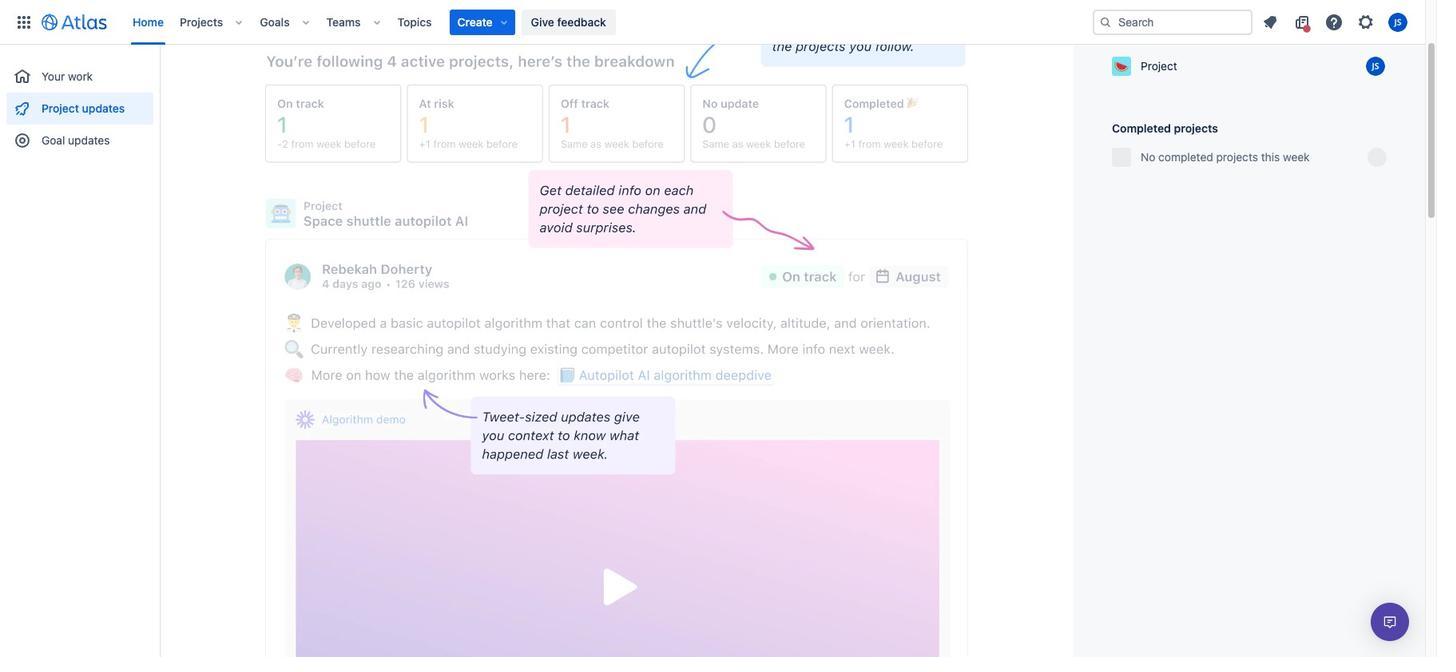 Task type: vqa. For each thing, say whether or not it's contained in the screenshot.
"feedback"
yes



Task type: describe. For each thing, give the bounding box(es) containing it.
projects for completed projects
[[1174, 121, 1219, 135]]

account image
[[1389, 12, 1408, 32]]

projects link
[[175, 9, 228, 35]]

tweet-sized updates give you context to know what happened last week image
[[265, 302, 969, 658]]

create button
[[450, 9, 515, 35]]

search image
[[1100, 16, 1112, 28]]

group containing your work
[[6, 45, 153, 161]]

new projects
[[1112, 29, 1183, 42]]

project updates link
[[6, 93, 153, 125]]

goal
[[42, 133, 65, 147]]

completed
[[1159, 150, 1214, 164]]

switch to... image
[[14, 12, 34, 32]]

get detailed info on each project to see changes and avoid surprises image
[[265, 170, 969, 302]]

project updates
[[42, 101, 125, 115]]

instantly see the current status and any changes to the projects you follow image
[[265, 0, 969, 170]]

banner containing home
[[0, 0, 1426, 45]]

home
[[133, 15, 164, 28]]

open intercom messenger image
[[1381, 613, 1400, 632]]

completed projects
[[1112, 121, 1219, 135]]

updates for project updates
[[82, 101, 125, 115]]

work
[[68, 70, 93, 83]]

top element
[[10, 0, 1093, 44]]

no completed projects this week
[[1141, 150, 1310, 164]]



Task type: locate. For each thing, give the bounding box(es) containing it.
project
[[1141, 59, 1178, 73], [42, 101, 79, 115]]

goals link
[[255, 9, 295, 35]]

updates
[[82, 101, 125, 115], [68, 133, 110, 147]]

updates for goal updates
[[68, 133, 110, 147]]

1 horizontal spatial project
[[1141, 59, 1178, 73]]

projects left this
[[1217, 150, 1259, 164]]

home link
[[128, 9, 169, 35]]

completed
[[1112, 121, 1172, 135]]

new
[[1112, 29, 1136, 42]]

project link
[[1112, 57, 1367, 76]]

give feedback button
[[522, 9, 616, 35]]

1 vertical spatial updates
[[68, 133, 110, 147]]

banner
[[0, 0, 1426, 45]]

2 vertical spatial projects
[[1217, 150, 1259, 164]]

goal updates
[[42, 133, 110, 147]]

projects up completed
[[1174, 121, 1219, 135]]

topics
[[398, 15, 432, 28]]

0 horizontal spatial project
[[42, 101, 79, 115]]

projects right new
[[1139, 29, 1183, 42]]

goals
[[260, 15, 290, 28]]

project for project
[[1141, 59, 1178, 73]]

0 vertical spatial project
[[1141, 59, 1178, 73]]

create
[[458, 15, 493, 28]]

no
[[1141, 150, 1156, 164]]

1 vertical spatial projects
[[1174, 121, 1219, 135]]

topics link
[[393, 9, 437, 35]]

teams link
[[322, 9, 366, 35]]

Search field
[[1093, 9, 1253, 35]]

help image
[[1325, 12, 1344, 32]]

0 vertical spatial projects
[[1139, 29, 1183, 42]]

project for project updates
[[42, 101, 79, 115]]

teams
[[327, 15, 361, 28]]

updates down project updates
[[68, 133, 110, 147]]

week
[[1283, 150, 1310, 164]]

projects
[[1139, 29, 1183, 42], [1174, 121, 1219, 135], [1217, 150, 1259, 164]]

your work link
[[6, 61, 153, 93]]

projects for new projects
[[1139, 29, 1183, 42]]

give feedback
[[531, 15, 606, 28]]

project down your work
[[42, 101, 79, 115]]

updates down the your work link
[[82, 101, 125, 115]]

notifications image
[[1261, 12, 1280, 32]]

settings image
[[1357, 12, 1376, 32]]

goal updates link
[[6, 125, 153, 157]]

feedback
[[557, 15, 606, 28]]

1 vertical spatial project
[[42, 101, 79, 115]]

your
[[42, 70, 65, 83]]

give
[[531, 15, 554, 28]]

group
[[6, 45, 153, 161]]

0 vertical spatial updates
[[82, 101, 125, 115]]

projects
[[180, 15, 223, 28]]

this
[[1262, 150, 1280, 164]]

project down the new projects
[[1141, 59, 1178, 73]]

your work
[[42, 70, 93, 83]]



